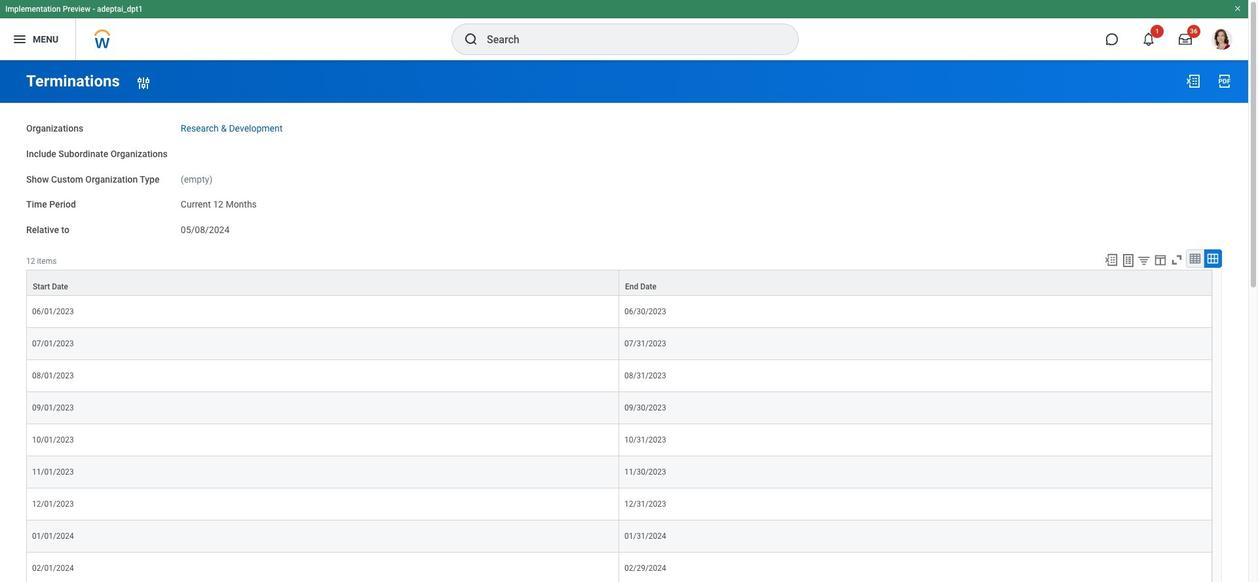 Task type: vqa. For each thing, say whether or not it's contained in the screenshot.
the left pre-
no



Task type: locate. For each thing, give the bounding box(es) containing it.
view printable version (pdf) image
[[1217, 73, 1233, 89]]

9 row from the top
[[26, 521, 1212, 553]]

4 row from the top
[[26, 360, 1212, 392]]

export to excel image left view printable version (pdf) icon
[[1186, 73, 1201, 89]]

0 vertical spatial export to excel image
[[1186, 73, 1201, 89]]

select to filter grid data image
[[1137, 253, 1151, 267]]

banner
[[0, 0, 1248, 60]]

1 horizontal spatial export to excel image
[[1186, 73, 1201, 89]]

toolbar
[[1098, 250, 1222, 270]]

0 horizontal spatial export to excel image
[[1104, 253, 1119, 267]]

1 row from the top
[[26, 270, 1212, 297]]

table image
[[1189, 252, 1202, 265]]

export to worksheets image
[[1121, 253, 1136, 269]]

notifications large image
[[1142, 33, 1155, 46]]

export to excel image left "export to worksheets" image
[[1104, 253, 1119, 267]]

column header
[[26, 270, 619, 297]]

10 row from the top
[[26, 553, 1212, 583]]

6 row from the top
[[26, 425, 1212, 457]]

2 row from the top
[[26, 296, 1212, 328]]

1 vertical spatial export to excel image
[[1104, 253, 1119, 267]]

change selection image
[[136, 75, 151, 91]]

8 row from the top
[[26, 489, 1212, 521]]

fullscreen image
[[1170, 253, 1184, 267]]

main content
[[0, 60, 1248, 583]]

row
[[26, 270, 1212, 297], [26, 296, 1212, 328], [26, 328, 1212, 360], [26, 360, 1212, 392], [26, 392, 1212, 425], [26, 425, 1212, 457], [26, 457, 1212, 489], [26, 489, 1212, 521], [26, 521, 1212, 553], [26, 553, 1212, 583]]

export to excel image
[[1186, 73, 1201, 89], [1104, 253, 1119, 267]]



Task type: describe. For each thing, give the bounding box(es) containing it.
click to view/edit grid preferences image
[[1153, 253, 1168, 267]]

search image
[[463, 31, 479, 47]]

expand table image
[[1207, 252, 1220, 265]]

7 row from the top
[[26, 457, 1212, 489]]

current 12 months element
[[181, 197, 257, 210]]

export to excel image for "export to worksheets" image
[[1104, 253, 1119, 267]]

3 row from the top
[[26, 328, 1212, 360]]

5 row from the top
[[26, 392, 1212, 425]]

export to excel image for view printable version (pdf) icon
[[1186, 73, 1201, 89]]

justify image
[[12, 31, 28, 47]]

inbox large image
[[1179, 33, 1192, 46]]

close environment banner image
[[1234, 5, 1242, 12]]

profile logan mcneil image
[[1212, 29, 1233, 52]]

Search Workday  search field
[[487, 25, 771, 54]]



